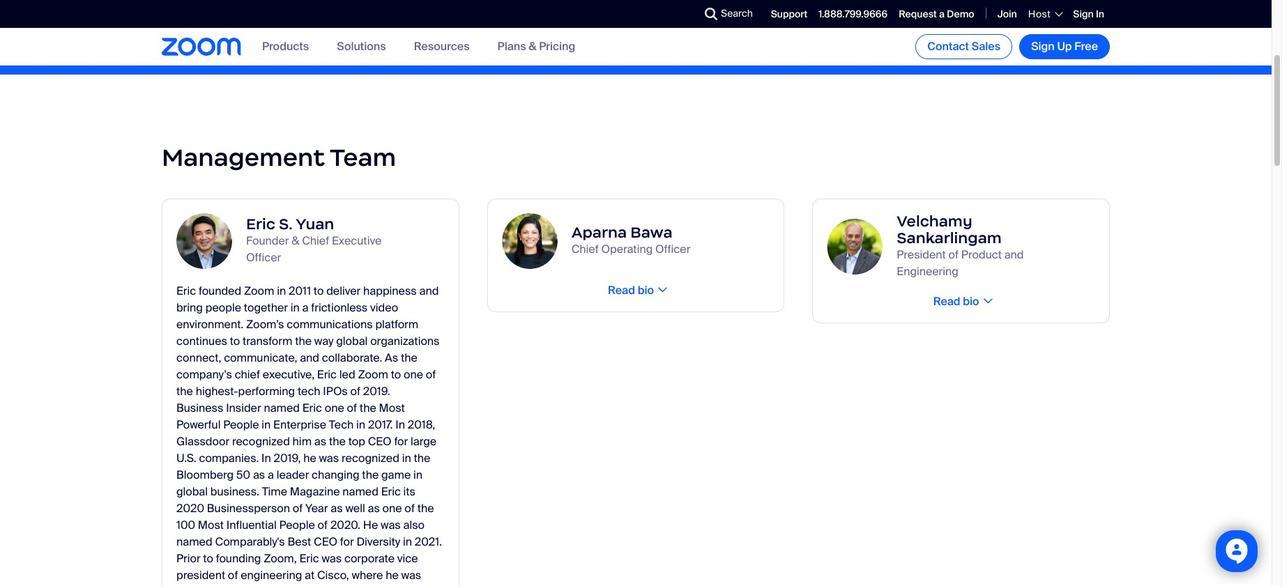 Task type: vqa. For each thing, say whether or not it's contained in the screenshot.
middle one
yes



Task type: describe. For each thing, give the bounding box(es) containing it.
environment.
[[176, 317, 244, 332]]

2021.
[[415, 535, 442, 550]]

cisco's
[[256, 585, 293, 587]]

influential
[[227, 518, 277, 533]]

2 horizontal spatial one
[[404, 368, 423, 382]]

as right 50
[[253, 468, 265, 483]]

read bio for sankarlingam
[[934, 294, 980, 309]]

0 vertical spatial recognized
[[232, 435, 290, 449]]

eric up at in the left of the page
[[300, 552, 319, 566]]

sales
[[972, 39, 1001, 54]]

2011
[[289, 284, 311, 299]]

plans & pricing link
[[498, 39, 576, 54]]

1 horizontal spatial zoom
[[358, 368, 388, 382]]

search image
[[705, 8, 718, 20]]

in up its
[[414, 468, 423, 483]]

in left 2011
[[277, 284, 286, 299]]

to up president in the left of the page
[[203, 552, 213, 566]]

was down vice
[[401, 568, 421, 583]]

its
[[404, 485, 416, 499]]

cisco,
[[317, 568, 349, 583]]

prior
[[176, 552, 201, 566]]

solutions button
[[337, 39, 386, 54]]

executive,
[[263, 368, 315, 382]]

changing
[[312, 468, 360, 483]]

communications
[[287, 317, 373, 332]]

magazine
[[290, 485, 340, 499]]

up
[[1058, 39, 1072, 54]]

collaborate.
[[322, 351, 382, 365]]

0 horizontal spatial one
[[325, 401, 344, 416]]

0 horizontal spatial global
[[176, 485, 208, 499]]

officer inside the eric s. yuan founder & chief executive officer
[[246, 250, 281, 265]]

chief
[[235, 368, 260, 382]]

video
[[370, 301, 398, 315]]

support link
[[771, 8, 808, 20]]

ipos
[[323, 384, 348, 399]]

president
[[176, 568, 225, 583]]

plans
[[498, 39, 526, 54]]

was up cisco,
[[322, 552, 342, 566]]

solutions
[[337, 39, 386, 54]]

in up game
[[402, 451, 411, 466]]

0 vertical spatial zoom
[[244, 284, 274, 299]]

powerful
[[176, 418, 221, 432]]

time
[[262, 485, 287, 499]]

2 vertical spatial named
[[176, 535, 212, 550]]

operating
[[602, 242, 653, 257]]

read bio button for bawa
[[604, 283, 668, 298]]

eric inside the eric s. yuan founder & chief executive officer
[[246, 215, 275, 234]]

1 vertical spatial ceo
[[314, 535, 338, 550]]

join
[[998, 8, 1018, 20]]

& inside the eric s. yuan founder & chief executive officer
[[292, 234, 300, 248]]

in down 2011
[[291, 301, 300, 315]]

1 horizontal spatial named
[[264, 401, 300, 416]]

sign in link
[[1074, 8, 1105, 20]]

platform
[[376, 317, 419, 332]]

as left well
[[331, 501, 343, 516]]

2020.
[[331, 518, 361, 533]]

organizations
[[370, 334, 440, 349]]

he
[[363, 518, 378, 533]]

1 horizontal spatial one
[[383, 501, 402, 516]]

0 vertical spatial global
[[336, 334, 368, 349]]

business
[[176, 401, 223, 416]]

together
[[244, 301, 288, 315]]

tech
[[298, 384, 321, 399]]

at
[[305, 568, 315, 583]]

read for sankarlingam
[[934, 294, 961, 309]]

collaboration
[[296, 585, 363, 587]]

continues
[[176, 334, 227, 349]]

the up also
[[418, 501, 434, 516]]

president
[[897, 248, 946, 262]]

1 horizontal spatial a
[[302, 301, 309, 315]]

frictionless
[[311, 301, 368, 315]]

request
[[899, 8, 937, 20]]

eric up bring
[[176, 284, 196, 299]]

eric s. yuan image
[[176, 213, 232, 269]]

0 vertical spatial most
[[379, 401, 405, 416]]

officer inside aparna bawa chief operating officer
[[656, 242, 691, 257]]

of down founding
[[228, 568, 238, 583]]

bio for sankarlingam
[[963, 294, 980, 309]]

host
[[1029, 8, 1051, 20]]

velchamy
[[897, 212, 973, 231]]

connect,
[[176, 351, 221, 365]]

vice
[[397, 552, 418, 566]]

comparably's
[[215, 535, 285, 550]]

of down its
[[405, 501, 415, 516]]

executive
[[332, 234, 382, 248]]

sign up free
[[1032, 39, 1099, 54]]

sign in
[[1074, 8, 1105, 20]]

0 horizontal spatial and
[[300, 351, 319, 365]]

in down performing
[[262, 418, 271, 432]]

team
[[330, 142, 396, 173]]

was right he
[[381, 518, 401, 533]]

search image
[[705, 8, 718, 20]]

aparna bawa chief operating officer
[[572, 223, 691, 257]]

0 vertical spatial in
[[1096, 8, 1105, 20]]

product
[[962, 248, 1002, 262]]

pricing
[[539, 39, 576, 54]]

eric founded zoom in 2011 to deliver happiness and bring people together in a frictionless video environment. zoom's communications platform continues to transform the way global organizations connect, communicate, and collaborate. as the company's chief executive, eric led zoom to one of the highest-performing tech ipos of 2019. business insider named eric one of the most powerful people in enterprise tech in 2017. in 2018, glassdoor recognized him as the top ceo for large u.s. companies. in 2019, he was recognized in the bloomberg 50 as a leader changing the game in global business. time magazine named eric its 2020 businessperson of year as well as one of the 100 most influential people of 2020. he was also named comparably's best ceo for diversity in 2021. prior to founding zoom, eric was corporate vice president of engineering at cisco, where he was responsible for cisco's collaboration softwa
[[176, 284, 442, 587]]

him
[[293, 435, 312, 449]]

tech
[[329, 418, 354, 432]]

velchamy sankarlingam president of product and engineering
[[897, 212, 1024, 279]]

support
[[771, 8, 808, 20]]

in up top
[[356, 418, 366, 432]]

1 vertical spatial he
[[386, 568, 399, 583]]

sign up free link
[[1020, 34, 1110, 59]]

and inside velchamy sankarlingam president of product and engineering
[[1005, 248, 1024, 262]]

2 horizontal spatial named
[[343, 485, 379, 499]]

of down year
[[318, 518, 328, 533]]

0 vertical spatial for
[[394, 435, 408, 449]]

2018,
[[408, 418, 435, 432]]

zoom logo image
[[162, 38, 241, 56]]

top
[[348, 435, 365, 449]]



Task type: locate. For each thing, give the bounding box(es) containing it.
1 vertical spatial a
[[302, 301, 309, 315]]

bloomberg
[[176, 468, 234, 483]]

chief right "s."
[[302, 234, 329, 248]]

companies.
[[199, 451, 259, 466]]

in left 2019,
[[262, 451, 271, 466]]

1 horizontal spatial in
[[396, 418, 405, 432]]

founder
[[246, 234, 289, 248]]

was up changing
[[319, 451, 339, 466]]

people
[[206, 301, 241, 315]]

1.888.799.9666 link
[[819, 8, 888, 20]]

1.888.799.9666
[[819, 8, 888, 20]]

most up 2017.
[[379, 401, 405, 416]]

chief inside aparna bawa chief operating officer
[[572, 242, 599, 257]]

most
[[379, 401, 405, 416], [198, 518, 224, 533]]

search
[[721, 7, 753, 20]]

happiness
[[363, 284, 417, 299]]

way
[[314, 334, 334, 349]]

eric
[[246, 215, 275, 234], [176, 284, 196, 299], [317, 368, 337, 382], [303, 401, 322, 416], [381, 485, 401, 499], [300, 552, 319, 566]]

sign up free
[[1074, 8, 1094, 20]]

bawa
[[631, 223, 673, 242]]

read bio down 'operating'
[[608, 283, 654, 298]]

join link
[[998, 8, 1018, 20]]

1 vertical spatial one
[[325, 401, 344, 416]]

of
[[949, 248, 959, 262], [426, 368, 436, 382], [350, 384, 361, 399], [347, 401, 357, 416], [293, 501, 303, 516], [405, 501, 415, 516], [318, 518, 328, 533], [228, 568, 238, 583]]

1 vertical spatial sign
[[1032, 39, 1055, 54]]

2019,
[[274, 451, 301, 466]]

of left year
[[293, 501, 303, 516]]

1 horizontal spatial ceo
[[368, 435, 392, 449]]

of inside velchamy sankarlingam president of product and engineering
[[949, 248, 959, 262]]

0 horizontal spatial for
[[239, 585, 253, 587]]

global up collaborate.
[[336, 334, 368, 349]]

contact sales link
[[916, 34, 1013, 59]]

ceo down 2020. on the left bottom
[[314, 535, 338, 550]]

0 horizontal spatial recognized
[[232, 435, 290, 449]]

demo
[[947, 8, 975, 20]]

of down organizations
[[426, 368, 436, 382]]

recognized up 2019,
[[232, 435, 290, 449]]

eric left "s."
[[246, 215, 275, 234]]

people up best
[[279, 518, 315, 533]]

1 horizontal spatial bio
[[963, 294, 980, 309]]

1 horizontal spatial sign
[[1074, 8, 1094, 20]]

1 vertical spatial zoom
[[358, 368, 388, 382]]

global up "2020"
[[176, 485, 208, 499]]

insider
[[226, 401, 261, 416]]

1 horizontal spatial most
[[379, 401, 405, 416]]

one down ipos
[[325, 401, 344, 416]]

0 horizontal spatial ceo
[[314, 535, 338, 550]]

deliver
[[327, 284, 361, 299]]

contact
[[928, 39, 970, 54]]

0 horizontal spatial read bio button
[[604, 283, 668, 298]]

resources button
[[414, 39, 470, 54]]

read bio button down 'operating'
[[604, 283, 668, 298]]

as
[[385, 351, 398, 365]]

1 vertical spatial global
[[176, 485, 208, 499]]

0 horizontal spatial &
[[292, 234, 300, 248]]

recognized down top
[[342, 451, 400, 466]]

0 vertical spatial he
[[304, 451, 316, 466]]

bring
[[176, 301, 203, 315]]

2 horizontal spatial in
[[1096, 8, 1105, 20]]

read for bawa
[[608, 283, 635, 298]]

a left "demo"
[[940, 8, 945, 20]]

of down led
[[350, 384, 361, 399]]

in right 2017.
[[396, 418, 405, 432]]

1 horizontal spatial &
[[529, 39, 537, 54]]

large
[[411, 435, 437, 449]]

free
[[1075, 39, 1099, 54]]

zoom's
[[246, 317, 284, 332]]

0 vertical spatial &
[[529, 39, 537, 54]]

2 vertical spatial a
[[268, 468, 274, 483]]

0 horizontal spatial in
[[262, 451, 271, 466]]

products button
[[262, 39, 309, 54]]

0 horizontal spatial he
[[304, 451, 316, 466]]

bio down product
[[963, 294, 980, 309]]

read bio
[[608, 283, 654, 298], [934, 294, 980, 309]]

eric down game
[[381, 485, 401, 499]]

chief inside the eric s. yuan founder & chief executive officer
[[302, 234, 329, 248]]

0 horizontal spatial a
[[268, 468, 274, 483]]

read bio button down engineering
[[930, 294, 994, 309]]

0 horizontal spatial officer
[[246, 250, 281, 265]]

1 horizontal spatial read
[[934, 294, 961, 309]]

performing
[[238, 384, 295, 399]]

management
[[162, 142, 325, 173]]

50
[[236, 468, 250, 483]]

aparna
[[572, 223, 627, 242]]

the left 'way'
[[295, 334, 312, 349]]

for down 2020. on the left bottom
[[340, 535, 354, 550]]

1 horizontal spatial and
[[420, 284, 439, 299]]

in up free
[[1096, 8, 1105, 20]]

1 vertical spatial &
[[292, 234, 300, 248]]

sign left up
[[1032, 39, 1055, 54]]

1 vertical spatial recognized
[[342, 451, 400, 466]]

0 horizontal spatial bio
[[638, 283, 654, 298]]

the up business
[[176, 384, 193, 399]]

1 vertical spatial people
[[279, 518, 315, 533]]

1 vertical spatial for
[[340, 535, 354, 550]]

best
[[288, 535, 311, 550]]

transform
[[243, 334, 292, 349]]

of up the tech
[[347, 401, 357, 416]]

one down organizations
[[404, 368, 423, 382]]

2 vertical spatial and
[[300, 351, 319, 365]]

contact sales
[[928, 39, 1001, 54]]

100
[[176, 518, 195, 533]]

1 horizontal spatial for
[[340, 535, 354, 550]]

for down engineering
[[239, 585, 253, 587]]

read down engineering
[[934, 294, 961, 309]]

0 vertical spatial ceo
[[368, 435, 392, 449]]

and
[[1005, 248, 1024, 262], [420, 284, 439, 299], [300, 351, 319, 365]]

aparna bawa image
[[502, 213, 558, 269]]

he down him
[[304, 451, 316, 466]]

0 horizontal spatial read bio
[[608, 283, 654, 298]]

communicate,
[[224, 351, 297, 365]]

the down large
[[414, 451, 431, 466]]

1 vertical spatial most
[[198, 518, 224, 533]]

0 vertical spatial and
[[1005, 248, 1024, 262]]

eric s. yuan founder & chief executive officer
[[246, 215, 382, 265]]

read bio button for sankarlingam
[[930, 294, 994, 309]]

officer down founder
[[246, 250, 281, 265]]

the left game
[[362, 468, 379, 483]]

2 horizontal spatial for
[[394, 435, 408, 449]]

0 horizontal spatial read
[[608, 283, 635, 298]]

request a demo link
[[899, 8, 975, 20]]

eric down tech
[[303, 401, 322, 416]]

1 horizontal spatial people
[[279, 518, 315, 533]]

0 horizontal spatial zoom
[[244, 284, 274, 299]]

most right 100
[[198, 518, 224, 533]]

officer right 'operating'
[[656, 242, 691, 257]]

the down 2019.
[[360, 401, 376, 416]]

1 horizontal spatial read bio button
[[930, 294, 994, 309]]

diversity
[[357, 535, 400, 550]]

businessperson
[[207, 501, 290, 516]]

0 vertical spatial sign
[[1074, 8, 1094, 20]]

zoom up together
[[244, 284, 274, 299]]

glassdoor
[[176, 435, 230, 449]]

1 horizontal spatial he
[[386, 568, 399, 583]]

management team
[[162, 142, 396, 173]]

1 horizontal spatial recognized
[[342, 451, 400, 466]]

sankarlingam
[[897, 229, 1002, 248]]

& right the plans
[[529, 39, 537, 54]]

for left large
[[394, 435, 408, 449]]

eric up ipos
[[317, 368, 337, 382]]

named down performing
[[264, 401, 300, 416]]

people down "insider"
[[223, 418, 259, 432]]

1 horizontal spatial chief
[[572, 242, 599, 257]]

and right happiness
[[420, 284, 439, 299]]

game
[[382, 468, 411, 483]]

people
[[223, 418, 259, 432], [279, 518, 315, 533]]

0 vertical spatial a
[[940, 8, 945, 20]]

2 horizontal spatial a
[[940, 8, 945, 20]]

in up vice
[[403, 535, 412, 550]]

0 horizontal spatial chief
[[302, 234, 329, 248]]

leader
[[277, 468, 309, 483]]

2 horizontal spatial and
[[1005, 248, 1024, 262]]

corporate
[[345, 552, 395, 566]]

1 vertical spatial in
[[396, 418, 405, 432]]

1 horizontal spatial officer
[[656, 242, 691, 257]]

host button
[[1029, 8, 1062, 20]]

2 vertical spatial in
[[262, 451, 271, 466]]

0 vertical spatial people
[[223, 418, 259, 432]]

the down the tech
[[329, 435, 346, 449]]

1 vertical spatial named
[[343, 485, 379, 499]]

read down 'operating'
[[608, 283, 635, 298]]

bio down 'operating'
[[638, 283, 654, 298]]

zoom,
[[264, 552, 297, 566]]

and right product
[[1005, 248, 1024, 262]]

read bio for bawa
[[608, 283, 654, 298]]

1 vertical spatial and
[[420, 284, 439, 299]]

2019.
[[363, 384, 390, 399]]

velchamy sankarlingam image
[[827, 219, 883, 275]]

he down vice
[[386, 568, 399, 583]]

ceo down 2017.
[[368, 435, 392, 449]]

resources
[[414, 39, 470, 54]]

led
[[340, 368, 355, 382]]

0 horizontal spatial people
[[223, 418, 259, 432]]

0 horizontal spatial named
[[176, 535, 212, 550]]

0 horizontal spatial most
[[198, 518, 224, 533]]

the down organizations
[[401, 351, 418, 365]]

as up he
[[368, 501, 380, 516]]

2 vertical spatial one
[[383, 501, 402, 516]]

named up well
[[343, 485, 379, 499]]

bio for bawa
[[638, 283, 654, 298]]

chief left 'operating'
[[572, 242, 599, 257]]

was
[[319, 451, 339, 466], [381, 518, 401, 533], [322, 552, 342, 566], [401, 568, 421, 583]]

2 vertical spatial for
[[239, 585, 253, 587]]

one down game
[[383, 501, 402, 516]]

to down as on the bottom left of the page
[[391, 368, 401, 382]]

to right 2011
[[314, 284, 324, 299]]

0 vertical spatial named
[[264, 401, 300, 416]]

a up time
[[268, 468, 274, 483]]

yuan
[[296, 215, 334, 234]]

None search field
[[654, 3, 709, 25]]

2017.
[[368, 418, 393, 432]]

and down 'way'
[[300, 351, 319, 365]]

& right founder
[[292, 234, 300, 248]]

1 horizontal spatial read bio
[[934, 294, 980, 309]]

zoom up 2019.
[[358, 368, 388, 382]]

a down 2011
[[302, 301, 309, 315]]

engineering
[[897, 264, 959, 279]]

1 horizontal spatial global
[[336, 334, 368, 349]]

named up prior
[[176, 535, 212, 550]]

company's
[[176, 368, 232, 382]]

2020
[[176, 501, 204, 516]]

also
[[404, 518, 425, 533]]

of left product
[[949, 248, 959, 262]]

to down environment.
[[230, 334, 240, 349]]

0 vertical spatial one
[[404, 368, 423, 382]]

read bio down engineering
[[934, 294, 980, 309]]

sign for sign in
[[1074, 8, 1094, 20]]

founded
[[199, 284, 241, 299]]

as right him
[[314, 435, 327, 449]]

request a demo
[[899, 8, 975, 20]]

plans & pricing
[[498, 39, 576, 54]]

0 horizontal spatial sign
[[1032, 39, 1055, 54]]

a
[[940, 8, 945, 20], [302, 301, 309, 315], [268, 468, 274, 483]]

founding
[[216, 552, 261, 566]]

in
[[1096, 8, 1105, 20], [396, 418, 405, 432], [262, 451, 271, 466]]

well
[[346, 501, 365, 516]]

sign for sign up free
[[1032, 39, 1055, 54]]



